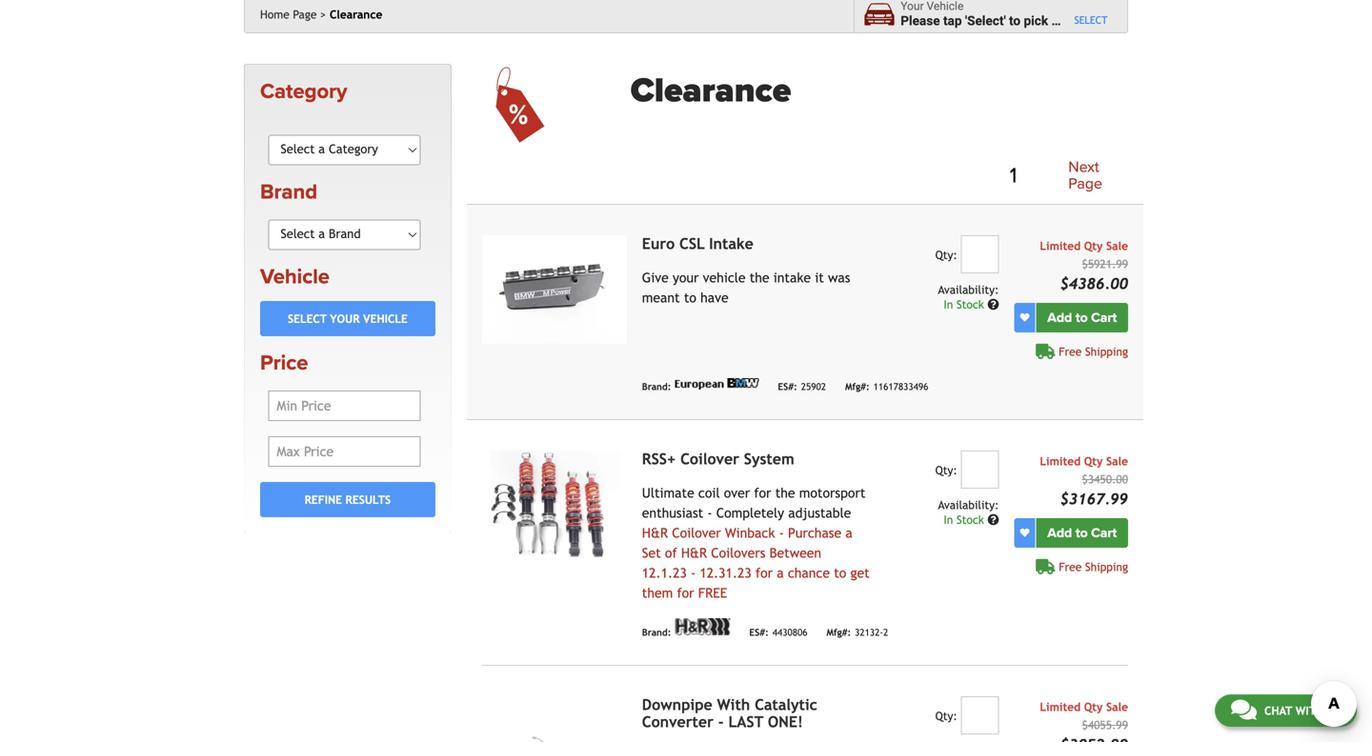 Task type: locate. For each thing, give the bounding box(es) containing it.
1 horizontal spatial select
[[1075, 14, 1108, 26]]

stock for $4386.00
[[957, 298, 984, 311]]

ultimate
[[642, 486, 694, 501]]

brand: left genuine european bmw - corporate logo
[[642, 381, 671, 392]]

to left 'get'
[[834, 566, 847, 581]]

1 vertical spatial page
[[1069, 175, 1103, 193]]

- left last
[[718, 714, 724, 731]]

2 free shipping from the top
[[1059, 561, 1128, 574]]

1 horizontal spatial page
[[1069, 175, 1103, 193]]

0 horizontal spatial a
[[777, 566, 784, 581]]

clearance
[[330, 8, 383, 21], [631, 70, 791, 112]]

es#: left 4430806
[[749, 627, 769, 638]]

stock left question circle image
[[957, 298, 984, 311]]

select your vehicle
[[288, 312, 408, 325]]

2 vertical spatial qty:
[[936, 710, 958, 723]]

vehicle up have
[[703, 270, 746, 286]]

add to cart down $3167.99
[[1048, 525, 1117, 542]]

2 stock from the top
[[957, 513, 984, 527]]

select right pick
[[1075, 14, 1108, 26]]

of
[[665, 546, 677, 561]]

0 vertical spatial qty
[[1084, 239, 1103, 253]]

mfg#: 11617833496
[[845, 381, 929, 392]]

for
[[754, 486, 771, 501], [756, 566, 773, 581], [677, 586, 694, 601]]

coilover
[[681, 451, 740, 468], [672, 526, 721, 541]]

2 add to wish list image from the top
[[1020, 529, 1030, 538]]

vehicle right pick
[[1062, 13, 1103, 29]]

ultimate coil over for the motorsport enthusiast - completely adjustable h&r coilover winback - purchase a set of h&r coilovers between 12.1.23 - 12.31.23 for a chance to get them for free
[[642, 486, 870, 601]]

euro csl intake link
[[642, 235, 754, 253]]

es#: left 25902 on the bottom right
[[778, 381, 797, 392]]

free shipping down $4386.00
[[1059, 345, 1128, 359]]

in left question circle icon
[[944, 513, 953, 527]]

1 horizontal spatial clearance
[[631, 70, 791, 112]]

qty inside limited qty sale $5921.99 $4386.00
[[1084, 239, 1103, 253]]

1 vertical spatial h&r
[[681, 546, 707, 561]]

your inside give your vehicle the intake it was meant to have
[[673, 270, 699, 286]]

sale up $5921.99
[[1107, 239, 1128, 253]]

0 vertical spatial limited
[[1040, 239, 1081, 253]]

3 limited from the top
[[1040, 701, 1081, 714]]

in
[[944, 298, 953, 311], [944, 513, 953, 527]]

1 free shipping from the top
[[1059, 345, 1128, 359]]

results
[[346, 493, 391, 507]]

add to cart button down $3167.99
[[1036, 519, 1128, 548]]

0 vertical spatial page
[[293, 8, 317, 21]]

0 vertical spatial free
[[1059, 345, 1082, 359]]

brand:
[[642, 381, 671, 392], [642, 627, 671, 638]]

mfg#: 32132-2
[[827, 627, 889, 638]]

winback
[[725, 526, 775, 541]]

sale inside limited qty sale $3450.00 $3167.99
[[1107, 455, 1128, 468]]

es#: 4430806
[[749, 627, 808, 638]]

add
[[1048, 310, 1072, 326], [1048, 525, 1072, 542]]

the left intake
[[750, 270, 770, 286]]

1 vertical spatial mfg#:
[[827, 627, 851, 638]]

them
[[642, 586, 673, 601]]

2 free from the top
[[1059, 561, 1082, 574]]

1 vertical spatial add to wish list image
[[1020, 529, 1030, 538]]

0 vertical spatial add to cart
[[1048, 310, 1117, 326]]

$5921.99
[[1082, 258, 1128, 271]]

1 qty: from the top
[[936, 248, 958, 262]]

0 horizontal spatial es#:
[[749, 627, 769, 638]]

1 vertical spatial qty
[[1084, 455, 1103, 468]]

0 vertical spatial add to cart button
[[1036, 303, 1128, 333]]

0 vertical spatial the
[[750, 270, 770, 286]]

2 limited from the top
[[1040, 455, 1081, 468]]

1 in stock from the top
[[944, 298, 988, 311]]

cart
[[1091, 310, 1117, 326], [1091, 525, 1117, 542]]

1 vertical spatial vehicle
[[363, 312, 408, 325]]

1 cart from the top
[[1091, 310, 1117, 326]]

1 vertical spatial sale
[[1107, 455, 1128, 468]]

brand: down them
[[642, 627, 671, 638]]

2 vertical spatial for
[[677, 586, 694, 601]]

0 vertical spatial clearance
[[330, 8, 383, 21]]

1 free from the top
[[1059, 345, 1082, 359]]

home page
[[260, 8, 317, 21]]

1 horizontal spatial the
[[776, 486, 795, 501]]

page right home
[[293, 8, 317, 21]]

25902
[[801, 381, 826, 392]]

1 vertical spatial availability:
[[938, 499, 999, 512]]

0 horizontal spatial vehicle
[[703, 270, 746, 286]]

have
[[701, 290, 729, 306]]

h&r up set
[[642, 526, 668, 541]]

free shipping for $3167.99
[[1059, 561, 1128, 574]]

qty
[[1084, 239, 1103, 253], [1084, 455, 1103, 468], [1084, 701, 1103, 714]]

for down coilovers
[[756, 566, 773, 581]]

0 vertical spatial stock
[[957, 298, 984, 311]]

cart down $4386.00
[[1091, 310, 1117, 326]]

1 brand: from the top
[[642, 381, 671, 392]]

mfg#: left 11617833496
[[845, 381, 870, 392]]

Max Price number field
[[268, 437, 421, 467]]

es#:
[[778, 381, 797, 392], [749, 627, 769, 638]]

0 horizontal spatial your
[[330, 312, 360, 325]]

1 add to wish list image from the top
[[1020, 313, 1030, 323]]

system
[[744, 451, 795, 468]]

qty for $4386.00
[[1084, 239, 1103, 253]]

free shipping down $3167.99
[[1059, 561, 1128, 574]]

0 vertical spatial vehicle
[[260, 265, 330, 290]]

add to cart button down $4386.00
[[1036, 303, 1128, 333]]

1 sale from the top
[[1107, 239, 1128, 253]]

2 vertical spatial sale
[[1107, 701, 1128, 714]]

1 vertical spatial in
[[944, 513, 953, 527]]

your for select
[[330, 312, 360, 325]]

cart down $3167.99
[[1091, 525, 1117, 542]]

give your vehicle the intake it was meant to have
[[642, 270, 851, 306]]

0 vertical spatial in
[[944, 298, 953, 311]]

free
[[698, 586, 727, 601]]

the down system at the bottom of page
[[776, 486, 795, 501]]

select up the price
[[288, 312, 327, 325]]

next
[[1069, 158, 1099, 176]]

1 vertical spatial a
[[846, 526, 853, 541]]

enthusiast
[[642, 506, 703, 521]]

0 horizontal spatial select
[[288, 312, 327, 325]]

to inside ultimate coil over for the motorsport enthusiast - completely adjustable h&r coilover winback - purchase a set of h&r coilovers between 12.1.23 - 12.31.23 for a chance to get them for free
[[834, 566, 847, 581]]

1 vertical spatial your
[[330, 312, 360, 325]]

give
[[642, 270, 669, 286]]

euro
[[642, 235, 675, 253]]

shipping down $4386.00
[[1085, 345, 1128, 359]]

0 vertical spatial h&r
[[642, 526, 668, 541]]

0 horizontal spatial the
[[750, 270, 770, 286]]

page for next
[[1069, 175, 1103, 193]]

shipping down $3167.99
[[1085, 561, 1128, 574]]

12.1.23
[[642, 566, 687, 581]]

shipping
[[1085, 345, 1128, 359], [1085, 561, 1128, 574]]

1 vertical spatial coilover
[[672, 526, 721, 541]]

free shipping
[[1059, 345, 1128, 359], [1059, 561, 1128, 574]]

0 horizontal spatial vehicle
[[260, 265, 330, 290]]

1 vertical spatial shipping
[[1085, 561, 1128, 574]]

to inside give your vehicle the intake it was meant to have
[[684, 290, 697, 306]]

select inside select your vehicle link
[[288, 312, 327, 325]]

0 vertical spatial add to wish list image
[[1020, 313, 1030, 323]]

limited inside limited qty sale $3450.00 $3167.99
[[1040, 455, 1081, 468]]

qty up $3450.00 in the right bottom of the page
[[1084, 455, 1103, 468]]

a right pick
[[1052, 13, 1059, 29]]

add to cart
[[1048, 310, 1117, 326], [1048, 525, 1117, 542]]

shipping for $3167.99
[[1085, 561, 1128, 574]]

1 vertical spatial add to cart button
[[1036, 519, 1128, 548]]

comments image
[[1231, 699, 1257, 721]]

qty up $5921.99
[[1084, 239, 1103, 253]]

1 horizontal spatial your
[[673, 270, 699, 286]]

1 vertical spatial add to cart
[[1048, 525, 1117, 542]]

2 add to cart from the top
[[1048, 525, 1117, 542]]

your
[[673, 270, 699, 286], [330, 312, 360, 325]]

cart for $3167.99
[[1091, 525, 1117, 542]]

1 add to cart button from the top
[[1036, 303, 1128, 333]]

0 horizontal spatial page
[[293, 8, 317, 21]]

2 brand: from the top
[[642, 627, 671, 638]]

free
[[1059, 345, 1082, 359], [1059, 561, 1082, 574]]

qty up $4055.99
[[1084, 701, 1103, 714]]

0 horizontal spatial h&r
[[642, 526, 668, 541]]

your right the give
[[673, 270, 699, 286]]

add to cart button for $4386.00
[[1036, 303, 1128, 333]]

motorsport
[[799, 486, 866, 501]]

None number field
[[961, 236, 999, 274], [961, 451, 999, 489], [961, 697, 999, 735], [961, 236, 999, 274], [961, 451, 999, 489], [961, 697, 999, 735]]

1 vertical spatial limited
[[1040, 455, 1081, 468]]

sale up $4055.99
[[1107, 701, 1128, 714]]

0 vertical spatial your
[[673, 270, 699, 286]]

your inside select your vehicle link
[[330, 312, 360, 325]]

chance
[[788, 566, 830, 581]]

-
[[708, 506, 712, 521], [779, 526, 784, 541], [691, 566, 696, 581], [718, 714, 724, 731]]

1 vertical spatial select
[[288, 312, 327, 325]]

intake
[[709, 235, 754, 253]]

tap
[[943, 13, 962, 29]]

2 cart from the top
[[1091, 525, 1117, 542]]

stock left question circle icon
[[957, 513, 984, 527]]

select for select your vehicle
[[288, 312, 327, 325]]

1 vertical spatial vehicle
[[703, 270, 746, 286]]

- right 12.1.23
[[691, 566, 696, 581]]

brand
[[260, 179, 317, 205]]

1 vertical spatial qty:
[[936, 464, 958, 477]]

select link
[[1075, 14, 1108, 26]]

1 vertical spatial free
[[1059, 561, 1082, 574]]

0 vertical spatial a
[[1052, 13, 1059, 29]]

1 add from the top
[[1048, 310, 1072, 326]]

mfg#:
[[845, 381, 870, 392], [827, 627, 851, 638]]

1 qty from the top
[[1084, 239, 1103, 253]]

1 vertical spatial cart
[[1091, 525, 1117, 542]]

add down $4386.00
[[1048, 310, 1072, 326]]

with
[[1296, 704, 1324, 718]]

1 vertical spatial brand:
[[642, 627, 671, 638]]

qty inside limited qty sale $3450.00 $3167.99
[[1084, 455, 1103, 468]]

in left question circle image
[[944, 298, 953, 311]]

2 sale from the top
[[1107, 455, 1128, 468]]

coilover up the coil
[[681, 451, 740, 468]]

select for select link
[[1075, 14, 1108, 26]]

2 in from the top
[[944, 513, 953, 527]]

the
[[750, 270, 770, 286], [776, 486, 795, 501]]

vehicle inside give your vehicle the intake it was meant to have
[[703, 270, 746, 286]]

for up completely
[[754, 486, 771, 501]]

add to cart for $4386.00
[[1048, 310, 1117, 326]]

a
[[1052, 13, 1059, 29], [846, 526, 853, 541], [777, 566, 784, 581]]

0 vertical spatial free shipping
[[1059, 345, 1128, 359]]

2 shipping from the top
[[1085, 561, 1128, 574]]

0 vertical spatial brand:
[[642, 381, 671, 392]]

add down $3167.99
[[1048, 525, 1072, 542]]

page
[[293, 8, 317, 21], [1069, 175, 1103, 193]]

sale for $3167.99
[[1107, 455, 1128, 468]]

0 vertical spatial add
[[1048, 310, 1072, 326]]

availability: up question circle icon
[[938, 499, 999, 512]]

downpipe with catalytic converter - last one! link
[[642, 696, 818, 731]]

2 vertical spatial qty
[[1084, 701, 1103, 714]]

0 vertical spatial vehicle
[[1062, 13, 1103, 29]]

page inside 'paginated product list navigation' navigation
[[1069, 175, 1103, 193]]

a right purchase
[[846, 526, 853, 541]]

1 vertical spatial add
[[1048, 525, 1072, 542]]

2 availability: from the top
[[938, 499, 999, 512]]

Min Price number field
[[268, 391, 421, 421]]

coilover down enthusiast
[[672, 526, 721, 541]]

home
[[260, 8, 290, 21]]

in stock for $3167.99
[[944, 513, 988, 527]]

1 limited from the top
[[1040, 239, 1081, 253]]

a down between
[[777, 566, 784, 581]]

- down the coil
[[708, 506, 712, 521]]

sale up $3450.00 in the right bottom of the page
[[1107, 455, 1128, 468]]

question circle image
[[988, 299, 999, 310]]

page right 1 link
[[1069, 175, 1103, 193]]

availability: up question circle image
[[938, 283, 999, 297]]

1 in from the top
[[944, 298, 953, 311]]

mfg#: left 32132- at the bottom right
[[827, 627, 851, 638]]

0 vertical spatial select
[[1075, 14, 1108, 26]]

2
[[884, 627, 889, 638]]

please tap 'select' to pick a vehicle
[[901, 13, 1103, 29]]

adjustable
[[788, 506, 851, 521]]

qty: for $3167.99
[[936, 464, 958, 477]]

1 availability: from the top
[[938, 283, 999, 297]]

0 vertical spatial mfg#:
[[845, 381, 870, 392]]

downpipe with catalytic converter - last one!
[[642, 696, 818, 731]]

limited
[[1040, 239, 1081, 253], [1040, 455, 1081, 468], [1040, 701, 1081, 714]]

select
[[1075, 14, 1108, 26], [288, 312, 327, 325]]

vehicle
[[1062, 13, 1103, 29], [703, 270, 746, 286]]

2 vertical spatial limited
[[1040, 701, 1081, 714]]

0 vertical spatial cart
[[1091, 310, 1117, 326]]

1 stock from the top
[[957, 298, 984, 311]]

0 vertical spatial in stock
[[944, 298, 988, 311]]

paginated product list navigation navigation
[[631, 155, 1128, 197]]

limited inside limited qty sale $5921.99 $4386.00
[[1040, 239, 1081, 253]]

2 add to cart button from the top
[[1036, 519, 1128, 548]]

limited qty sale $5921.99 $4386.00
[[1040, 239, 1128, 293]]

1 vertical spatial es#:
[[749, 627, 769, 638]]

to down $3167.99
[[1076, 525, 1088, 542]]

1 shipping from the top
[[1085, 345, 1128, 359]]

your for give
[[673, 270, 699, 286]]

qty:
[[936, 248, 958, 262], [936, 464, 958, 477], [936, 710, 958, 723]]

to left have
[[684, 290, 697, 306]]

free down $4386.00
[[1059, 345, 1082, 359]]

2 qty from the top
[[1084, 455, 1103, 468]]

- up between
[[779, 526, 784, 541]]

1 horizontal spatial vehicle
[[1062, 13, 1103, 29]]

add to wish list image
[[1020, 313, 1030, 323], [1020, 529, 1030, 538]]

2 add from the top
[[1048, 525, 1072, 542]]

1 vertical spatial in stock
[[944, 513, 988, 527]]

add for $3167.99
[[1048, 525, 1072, 542]]

1 horizontal spatial es#:
[[778, 381, 797, 392]]

please
[[901, 13, 940, 29]]

1 vertical spatial the
[[776, 486, 795, 501]]

downpipe
[[642, 696, 713, 714]]

us
[[1327, 704, 1341, 718]]

the inside give your vehicle the intake it was meant to have
[[750, 270, 770, 286]]

page for home
[[293, 8, 317, 21]]

sale inside limited qty sale $5921.99 $4386.00
[[1107, 239, 1128, 253]]

2 qty: from the top
[[936, 464, 958, 477]]

coilover inside ultimate coil over for the motorsport enthusiast - completely adjustable h&r coilover winback - purchase a set of h&r coilovers between 12.1.23 - 12.31.23 for a chance to get them for free
[[672, 526, 721, 541]]

stock for $3167.99
[[957, 513, 984, 527]]

es#: 25902
[[778, 381, 826, 392]]

0 vertical spatial qty:
[[936, 248, 958, 262]]

2 in stock from the top
[[944, 513, 988, 527]]

availability: for $4386.00
[[938, 283, 999, 297]]

for left 'free'
[[677, 586, 694, 601]]

1 vertical spatial stock
[[957, 513, 984, 527]]

0 vertical spatial availability:
[[938, 283, 999, 297]]

to
[[1009, 13, 1021, 29], [684, 290, 697, 306], [1076, 310, 1088, 326], [1076, 525, 1088, 542], [834, 566, 847, 581]]

1 vertical spatial free shipping
[[1059, 561, 1128, 574]]

add to cart down $4386.00
[[1048, 310, 1117, 326]]

completely
[[716, 506, 784, 521]]

0 vertical spatial es#:
[[778, 381, 797, 392]]

0 vertical spatial shipping
[[1085, 345, 1128, 359]]

1 horizontal spatial a
[[846, 526, 853, 541]]

free down $3167.99
[[1059, 561, 1082, 574]]

1 add to cart from the top
[[1048, 310, 1117, 326]]

2 vertical spatial a
[[777, 566, 784, 581]]

es#315798 - 1k0254510t - downpipe with catalytic converter - last one! - genuine volkswagen audi - image
[[482, 697, 627, 742]]

stock
[[957, 298, 984, 311], [957, 513, 984, 527]]

the inside ultimate coil over for the motorsport enthusiast - completely adjustable h&r coilover winback - purchase a set of h&r coilovers between 12.1.23 - 12.31.23 for a chance to get them for free
[[776, 486, 795, 501]]

h&r
[[642, 526, 668, 541], [681, 546, 707, 561]]

category
[[260, 79, 347, 104]]

h&r right of
[[681, 546, 707, 561]]

vehicle
[[260, 265, 330, 290], [363, 312, 408, 325]]

0 vertical spatial sale
[[1107, 239, 1128, 253]]

your up min price number field
[[330, 312, 360, 325]]



Task type: describe. For each thing, give the bounding box(es) containing it.
was
[[828, 270, 851, 286]]

refine results link
[[260, 482, 435, 518]]

limited for $3167.99
[[1040, 455, 1081, 468]]

0 horizontal spatial clearance
[[330, 8, 383, 21]]

coil
[[699, 486, 720, 501]]

add to cart button for $3167.99
[[1036, 519, 1128, 548]]

$4386.00
[[1060, 275, 1128, 293]]

es#25902 - 11617833496 - euro csl intake - give your vehicle the intake it was meant to have - genuine european bmw - bmw image
[[482, 236, 627, 344]]

3 sale from the top
[[1107, 701, 1128, 714]]

12.31.23
[[700, 566, 752, 581]]

free for $3167.99
[[1059, 561, 1082, 574]]

set
[[642, 546, 661, 561]]

over
[[724, 486, 750, 501]]

rss+ coilover system
[[642, 451, 795, 468]]

0 vertical spatial for
[[754, 486, 771, 501]]

shipping for $4386.00
[[1085, 345, 1128, 359]]

question circle image
[[988, 514, 999, 526]]

mfg#: for system
[[827, 627, 851, 638]]

free shipping for $4386.00
[[1059, 345, 1128, 359]]

refine results
[[305, 493, 391, 507]]

in stock for $4386.00
[[944, 298, 988, 311]]

chat with us
[[1265, 704, 1341, 718]]

in for $3167.99
[[944, 513, 953, 527]]

add to cart for $3167.99
[[1048, 525, 1117, 542]]

availability: for $3167.99
[[938, 499, 999, 512]]

rss+ coilover system link
[[642, 451, 795, 468]]

free for $4386.00
[[1059, 345, 1082, 359]]

chat with us link
[[1215, 695, 1357, 727]]

sale for $4386.00
[[1107, 239, 1128, 253]]

it
[[815, 270, 824, 286]]

brand: for rss+
[[642, 627, 671, 638]]

to left pick
[[1009, 13, 1021, 29]]

between
[[770, 546, 822, 561]]

add to wish list image for $3167.99
[[1020, 529, 1030, 538]]

32132-
[[855, 627, 884, 638]]

qty for $3167.99
[[1084, 455, 1103, 468]]

3 qty: from the top
[[936, 710, 958, 723]]

rss+
[[642, 451, 676, 468]]

mfg#: for intake
[[845, 381, 870, 392]]

brand: for euro
[[642, 381, 671, 392]]

to down $4386.00
[[1076, 310, 1088, 326]]

11617833496
[[874, 381, 929, 392]]

price
[[260, 351, 308, 376]]

$3450.00
[[1082, 473, 1128, 486]]

with
[[717, 696, 750, 714]]

limited for $4386.00
[[1040, 239, 1081, 253]]

es#: for system
[[749, 627, 769, 638]]

select your vehicle link
[[260, 301, 435, 336]]

0 vertical spatial coilover
[[681, 451, 740, 468]]

'select'
[[965, 13, 1006, 29]]

qty: for $4386.00
[[936, 248, 958, 262]]

limited qty sale $3450.00 $3167.99
[[1040, 455, 1128, 508]]

$4055.99
[[1082, 719, 1128, 732]]

add for $4386.00
[[1048, 310, 1072, 326]]

catalytic
[[755, 696, 818, 714]]

1 vertical spatial clearance
[[631, 70, 791, 112]]

next page
[[1069, 158, 1103, 193]]

es#4430806 - 32132-2 - rss+ coilover system - ultimate coil over for the motorsport enthusiast - completely adjustable - h&r - audi image
[[482, 451, 627, 560]]

cart for $4386.00
[[1091, 310, 1117, 326]]

add to wish list image for $4386.00
[[1020, 313, 1030, 323]]

limited qty sale
[[1040, 701, 1128, 714]]

1 horizontal spatial h&r
[[681, 546, 707, 561]]

get
[[851, 566, 870, 581]]

last
[[729, 714, 764, 731]]

- inside downpipe with catalytic converter - last one!
[[718, 714, 724, 731]]

h&r - corporate logo image
[[675, 619, 730, 636]]

1 link
[[999, 160, 1029, 191]]

converter
[[642, 714, 714, 731]]

es#: for intake
[[778, 381, 797, 392]]

4430806
[[773, 627, 808, 638]]

chat
[[1265, 704, 1292, 718]]

refine
[[305, 493, 342, 507]]

1 vertical spatial for
[[756, 566, 773, 581]]

one!
[[768, 714, 803, 731]]

csl
[[680, 235, 705, 253]]

genuine european bmw - corporate logo image
[[675, 379, 759, 390]]

1
[[1010, 163, 1017, 189]]

2 horizontal spatial a
[[1052, 13, 1059, 29]]

meant
[[642, 290, 680, 306]]

$3167.99
[[1060, 491, 1128, 508]]

3 qty from the top
[[1084, 701, 1103, 714]]

euro csl intake
[[642, 235, 754, 253]]

coilovers
[[711, 546, 766, 561]]

in for $4386.00
[[944, 298, 953, 311]]

pick
[[1024, 13, 1048, 29]]

purchase
[[788, 526, 842, 541]]

1 horizontal spatial vehicle
[[363, 312, 408, 325]]

home page link
[[260, 8, 326, 21]]

intake
[[774, 270, 811, 286]]



Task type: vqa. For each thing, say whether or not it's contained in the screenshot.
top the Free Shipping
yes



